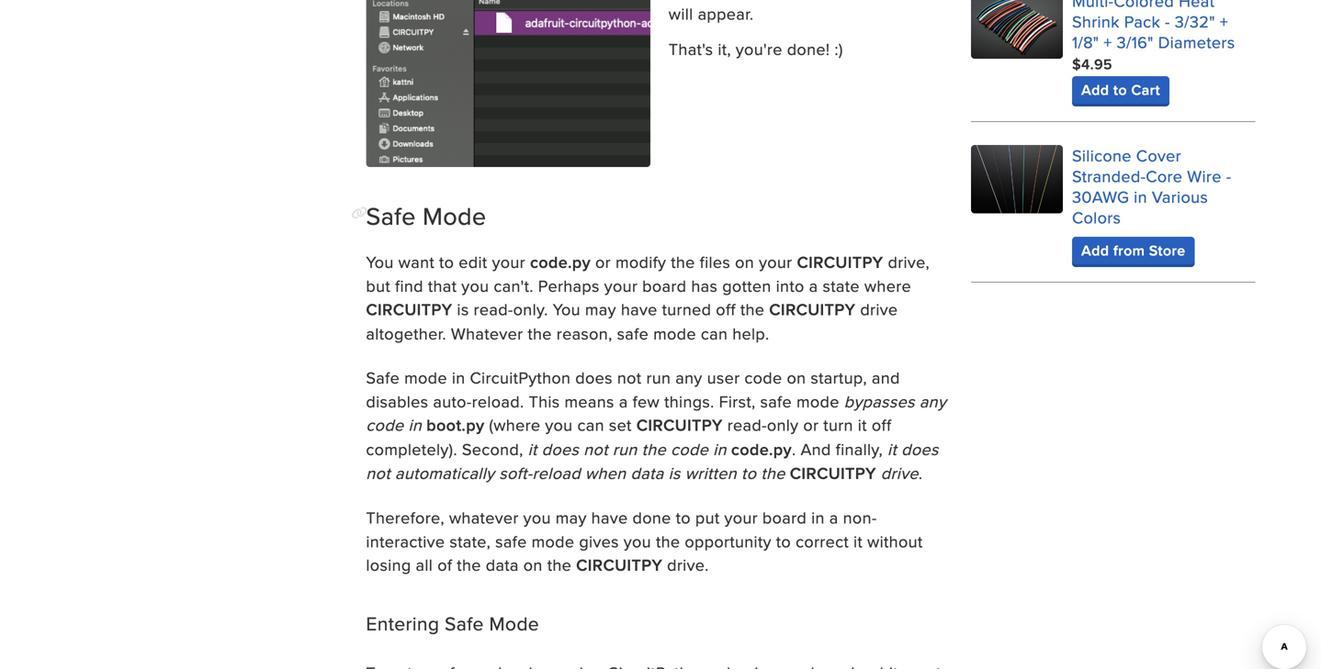 Task type: locate. For each thing, give the bounding box(es) containing it.
0 horizontal spatial mode
[[423, 198, 487, 234]]

1 horizontal spatial off
[[872, 414, 892, 437]]

entering safe mode
[[366, 610, 539, 638]]

safe inside safe mode in circuitpython does not run any user code on startup, and disables auto-reload. this means a few things. first, safe mode
[[366, 366, 400, 390]]

off
[[716, 298, 736, 321], [872, 414, 892, 437]]

. inside it does not run the code in code.py . and finally,
[[792, 438, 796, 461]]

0 vertical spatial code
[[745, 366, 782, 390]]

in up completely). at the left bottom
[[408, 414, 422, 437]]

2 vertical spatial a
[[830, 506, 839, 530]]

code.py up perhaps
[[530, 250, 591, 274]]

entering
[[366, 610, 439, 638]]

on inside safe mode in circuitpython does not run any user code on startup, and disables auto-reload. this means a few things. first, safe mode
[[787, 366, 806, 390]]

add inside 'link'
[[1081, 240, 1109, 261]]

0 vertical spatial off
[[716, 298, 736, 321]]

to inside the multi-colored heat shrink pack - 3/32" + 1/8" + 3/16" diameters $4.95 add to cart
[[1114, 79, 1127, 101]]

read- inside the drive, but find that you can't. perhaps your board has gotten into a state where circuitpy is read-only. you may have turned off the circuitpy
[[474, 298, 513, 321]]

0 horizontal spatial run
[[613, 438, 637, 461]]

0 vertical spatial a
[[809, 274, 818, 298]]

not up few
[[617, 366, 642, 390]]

-
[[1165, 10, 1170, 33], [1226, 164, 1232, 188]]

1 horizontal spatial safe
[[617, 322, 649, 345]]

code inside bypasses any code in
[[366, 414, 404, 437]]

will appear.
[[669, 2, 754, 25]]

on
[[735, 250, 754, 274], [787, 366, 806, 390], [524, 554, 543, 577]]

in inside silicone cover stranded-core wire - 30awg in various colors
[[1134, 185, 1148, 208]]

data inside therefore, whatever you may have done to put your board in a non- interactive state, safe mode gives you the opportunity to correct it without losing all of the data on the
[[486, 554, 519, 577]]

edit
[[459, 250, 488, 274]]

the
[[671, 250, 695, 274], [740, 298, 765, 321], [528, 322, 552, 345], [642, 438, 666, 461], [761, 462, 785, 485], [656, 530, 680, 554], [457, 554, 481, 577], [547, 554, 572, 577]]

0 vertical spatial may
[[585, 298, 616, 321]]

only.
[[513, 298, 548, 321]]

not inside "it does not automatically soft-reload when data is written to the"
[[366, 462, 390, 485]]

1 horizontal spatial on
[[735, 250, 754, 274]]

or inside you want to edit your code.py or modify the files on your circuitpy
[[595, 250, 611, 274]]

can left "help."
[[701, 322, 728, 345]]

0 horizontal spatial code.py
[[530, 250, 591, 274]]

- inside the multi-colored heat shrink pack - 3/32" + 1/8" + 3/16" diameters $4.95 add to cart
[[1165, 10, 1170, 33]]

circuitpy down and
[[790, 462, 876, 486]]

in up auto-
[[452, 366, 465, 390]]

- right pack at the right of page
[[1165, 10, 1170, 33]]

on up gotten
[[735, 250, 754, 274]]

read- down 'first,'
[[728, 414, 767, 437]]

drive down the where
[[860, 298, 898, 321]]

to right written
[[742, 462, 757, 485]]

does inside "it does not automatically soft-reload when data is written to the"
[[901, 438, 939, 461]]

1 vertical spatial drive
[[881, 462, 919, 485]]

0 horizontal spatial or
[[595, 250, 611, 274]]

the up "help."
[[740, 298, 765, 321]]

have left turned
[[621, 298, 658, 321]]

is left written
[[669, 462, 681, 485]]

1 add from the top
[[1081, 79, 1109, 101]]

0 horizontal spatial on
[[524, 554, 543, 577]]

not down completely). at the left bottom
[[366, 462, 390, 485]]

mode up auto-
[[404, 366, 447, 390]]

may up the gives
[[556, 506, 587, 530]]

or up and
[[803, 414, 819, 437]]

1 vertical spatial code.py
[[731, 438, 792, 462]]

does right finally,
[[901, 438, 939, 461]]

1 vertical spatial run
[[613, 438, 637, 461]]

a inside safe mode in circuitpython does not run any user code on startup, and disables auto-reload. this means a few things. first, safe mode
[[619, 390, 628, 413]]

multi-colored heat shrink pack - 3/32" + 1/8" + 3/16" diameters link
[[1072, 0, 1235, 54]]

. up without
[[919, 462, 923, 485]]

1 horizontal spatial read-
[[728, 414, 767, 437]]

it inside read-only or turn it off completely). second,
[[858, 414, 867, 437]]

safe up want
[[366, 198, 416, 234]]

to left cart
[[1114, 79, 1127, 101]]

0 vertical spatial is
[[457, 298, 469, 321]]

data inside "it does not automatically soft-reload when data is written to the"
[[631, 462, 664, 485]]

0 horizontal spatial board
[[642, 274, 687, 298]]

in up written
[[713, 438, 727, 461]]

0 vertical spatial you
[[366, 250, 394, 274]]

completely).
[[366, 438, 457, 461]]

silicone cover stranded-core wire - 30awg in various colors link
[[1072, 144, 1232, 229]]

0 vertical spatial not
[[617, 366, 642, 390]]

data down read-only or turn it off completely). second,
[[631, 462, 664, 485]]

0 vertical spatial on
[[735, 250, 754, 274]]

mode left the gives
[[532, 530, 575, 554]]

in up correct
[[811, 506, 825, 530]]

1 vertical spatial board
[[763, 506, 807, 530]]

the down only
[[761, 462, 785, 485]]

1 horizontal spatial you
[[553, 298, 581, 321]]

2 horizontal spatial on
[[787, 366, 806, 390]]

to
[[1114, 79, 1127, 101], [439, 250, 454, 274], [742, 462, 757, 485], [676, 506, 691, 530], [776, 530, 791, 554]]

1 vertical spatial is
[[669, 462, 681, 485]]

0 horizontal spatial can
[[577, 414, 604, 437]]

2 vertical spatial safe
[[495, 530, 527, 554]]

run inside safe mode in circuitpython does not run any user code on startup, and disables auto-reload. this means a few things. first, safe mode
[[646, 366, 671, 390]]

perhaps
[[538, 274, 600, 298]]

data
[[631, 462, 664, 485], [486, 554, 519, 577]]

2 vertical spatial not
[[366, 462, 390, 485]]

code.py down only
[[731, 438, 792, 462]]

safe for safe mode
[[366, 198, 416, 234]]

1 horizontal spatial a
[[809, 274, 818, 298]]

1 horizontal spatial -
[[1226, 164, 1232, 188]]

0 horizontal spatial -
[[1165, 10, 1170, 33]]

therefore,
[[366, 506, 445, 530]]

automatically
[[395, 462, 495, 485]]

cover
[[1136, 144, 1182, 167]]

you're
[[736, 37, 783, 61]]

safe right entering
[[445, 610, 484, 638]]

0 horizontal spatial you
[[366, 250, 394, 274]]

1 vertical spatial .
[[919, 462, 923, 485]]

to left put
[[676, 506, 691, 530]]

reason,
[[557, 322, 612, 345]]

may
[[585, 298, 616, 321], [556, 506, 587, 530]]

modify
[[616, 250, 666, 274]]

it up soft-
[[528, 438, 537, 461]]

code inside safe mode in circuitpython does not run any user code on startup, and disables auto-reload. this means a few things. first, safe mode
[[745, 366, 782, 390]]

the down state,
[[457, 554, 481, 577]]

0 vertical spatial mode
[[423, 198, 487, 234]]

can't.
[[494, 274, 534, 298]]

1 horizontal spatial .
[[919, 462, 923, 485]]

on inside therefore, whatever you may have done to put your board in a non- interactive state, safe mode gives you the opportunity to correct it without losing all of the data on the
[[524, 554, 543, 577]]

not up the when
[[584, 438, 608, 461]]

1 horizontal spatial code
[[671, 438, 709, 461]]

on left startup,
[[787, 366, 806, 390]]

board up correct
[[763, 506, 807, 530]]

safe
[[617, 322, 649, 345], [760, 390, 792, 413], [495, 530, 527, 554]]

you down perhaps
[[553, 298, 581, 321]]

:)
[[835, 37, 843, 61]]

has
[[691, 274, 718, 298]]

heat
[[1179, 0, 1215, 12]]

2 add from the top
[[1081, 240, 1109, 261]]

. left and
[[792, 438, 796, 461]]

mode
[[423, 198, 487, 234], [489, 610, 539, 638]]

set
[[609, 414, 632, 437]]

2 vertical spatial code
[[671, 438, 709, 461]]

1 vertical spatial or
[[803, 414, 819, 437]]

0 vertical spatial safe
[[366, 198, 416, 234]]

it inside it does not run the code in code.py . and finally,
[[528, 438, 537, 461]]

you down reload
[[523, 506, 551, 530]]

0 vertical spatial can
[[701, 322, 728, 345]]

1 vertical spatial add
[[1081, 240, 1109, 261]]

board up turned
[[642, 274, 687, 298]]

0 horizontal spatial read-
[[474, 298, 513, 321]]

but
[[366, 274, 391, 298]]

1 horizontal spatial data
[[631, 462, 664, 485]]

1 vertical spatial -
[[1226, 164, 1232, 188]]

off down gotten
[[716, 298, 736, 321]]

does inside it does not run the code in code.py . and finally,
[[542, 438, 579, 461]]

0 horizontal spatial not
[[366, 462, 390, 485]]

add down $4.95
[[1081, 79, 1109, 101]]

code.py
[[530, 250, 591, 274], [731, 438, 792, 462]]

2 horizontal spatial code
[[745, 366, 782, 390]]

auto-
[[433, 390, 472, 413]]

- for pack
[[1165, 10, 1170, 33]]

soft-
[[499, 462, 532, 485]]

silicone cover stranded-core wire - 30awg in various colors
[[1072, 144, 1232, 229]]

the left files
[[671, 250, 695, 274]]

0 vertical spatial code.py
[[530, 250, 591, 274]]

0 vertical spatial board
[[642, 274, 687, 298]]

any right 'bypasses'
[[920, 390, 947, 413]]

2 horizontal spatial a
[[830, 506, 839, 530]]

data down state,
[[486, 554, 519, 577]]

mode down turned
[[653, 322, 696, 345]]

mode
[[653, 322, 696, 345], [404, 366, 447, 390], [797, 390, 840, 413], [532, 530, 575, 554]]

0 horizontal spatial a
[[619, 390, 628, 413]]

1/8"
[[1072, 30, 1099, 54]]

0 horizontal spatial .
[[792, 438, 796, 461]]

0 vertical spatial read-
[[474, 298, 513, 321]]

safe inside safe mode in circuitpython does not run any user code on startup, and disables auto-reload. this means a few things. first, safe mode
[[760, 390, 792, 413]]

the left the circuitpy drive.
[[547, 554, 572, 577]]

1 vertical spatial safe
[[366, 366, 400, 390]]

you
[[366, 250, 394, 274], [553, 298, 581, 321]]

code up written
[[671, 438, 709, 461]]

1 vertical spatial mode
[[489, 610, 539, 638]]

mode inside therefore, whatever you may have done to put your board in a non- interactive state, safe mode gives you the opportunity to correct it without losing all of the data on the
[[532, 530, 575, 554]]

1 vertical spatial read-
[[728, 414, 767, 437]]

1 horizontal spatial board
[[763, 506, 807, 530]]

may up the reason,
[[585, 298, 616, 321]]

1 horizontal spatial or
[[803, 414, 819, 437]]

0 vertical spatial -
[[1165, 10, 1170, 33]]

1 vertical spatial data
[[486, 554, 519, 577]]

can down means on the left
[[577, 414, 604, 437]]

0 vertical spatial data
[[631, 462, 664, 485]]

or left 'modify' in the top of the page
[[595, 250, 611, 274]]

1 vertical spatial may
[[556, 506, 587, 530]]

a left few
[[619, 390, 628, 413]]

does for code.py
[[542, 438, 579, 461]]

you down this
[[545, 414, 573, 437]]

you inside you want to edit your code.py or modify the files on your circuitpy
[[366, 250, 394, 274]]

0 horizontal spatial code
[[366, 414, 404, 437]]

does inside safe mode in circuitpython does not run any user code on startup, and disables auto-reload. this means a few things. first, safe mode
[[575, 366, 613, 390]]

any up "things." on the right of page
[[676, 366, 703, 390]]

you up but
[[366, 250, 394, 274]]

1 vertical spatial have
[[591, 506, 628, 530]]

$4.95
[[1072, 53, 1113, 75]]

0 vertical spatial safe
[[617, 322, 649, 345]]

add down colors
[[1081, 240, 1109, 261]]

1 vertical spatial not
[[584, 438, 608, 461]]

1 horizontal spatial run
[[646, 366, 671, 390]]

the inside drive altogether. whatever the reason, safe mode can help.
[[528, 322, 552, 345]]

of
[[438, 554, 452, 577]]

does
[[575, 366, 613, 390], [542, 438, 579, 461], [901, 438, 939, 461]]

on right of
[[524, 554, 543, 577]]

your up opportunity
[[725, 506, 758, 530]]

colors
[[1072, 206, 1121, 229]]

in inside therefore, whatever you may have done to put your board in a non- interactive state, safe mode gives you the opportunity to correct it without losing all of the data on the
[[811, 506, 825, 530]]

can inside drive altogether. whatever the reason, safe mode can help.
[[701, 322, 728, 345]]

boot.py
[[427, 414, 485, 437]]

run down "set"
[[613, 438, 637, 461]]

code up 'first,'
[[745, 366, 782, 390]]

is up whatever
[[457, 298, 469, 321]]

pack
[[1124, 10, 1161, 33]]

0 horizontal spatial data
[[486, 554, 519, 577]]

1 vertical spatial code
[[366, 414, 404, 437]]

add inside the multi-colored heat shrink pack - 3/32" + 1/8" + 3/16" diameters $4.95 add to cart
[[1081, 79, 1109, 101]]

written
[[685, 462, 737, 485]]

correct
[[796, 530, 849, 554]]

0 horizontal spatial any
[[676, 366, 703, 390]]

1 horizontal spatial any
[[920, 390, 947, 413]]

1 horizontal spatial mode
[[489, 610, 539, 638]]

0 vertical spatial drive
[[860, 298, 898, 321]]

you down edit
[[462, 274, 489, 298]]

a right into
[[809, 274, 818, 298]]

it right turn
[[858, 414, 867, 437]]

1 vertical spatial a
[[619, 390, 628, 413]]

your
[[492, 250, 526, 274], [759, 250, 792, 274], [604, 274, 638, 298], [725, 506, 758, 530]]

+
[[1220, 10, 1229, 33], [1104, 30, 1112, 54]]

2 vertical spatial on
[[524, 554, 543, 577]]

0 vertical spatial have
[[621, 298, 658, 321]]

+ right 1/8"
[[1104, 30, 1112, 54]]

add from store link
[[1072, 237, 1195, 265]]

does for data
[[901, 438, 939, 461]]

install_circuitpython_on_rp2040_rp2040_circuitpy.jpg image
[[366, 0, 650, 167]]

drive down finally,
[[881, 462, 919, 485]]

shrink
[[1072, 10, 1120, 33]]

have up the gives
[[591, 506, 628, 530]]

0 horizontal spatial off
[[716, 298, 736, 321]]

- inside silicone cover stranded-core wire - 30awg in various colors
[[1226, 164, 1232, 188]]

your inside therefore, whatever you may have done to put your board in a non- interactive state, safe mode gives you the opportunity to correct it without losing all of the data on the
[[725, 506, 758, 530]]

safe mode
[[366, 198, 487, 234]]

0 vertical spatial .
[[792, 438, 796, 461]]

not for data
[[366, 462, 390, 485]]

the inside it does not run the code in code.py . and finally,
[[642, 438, 666, 461]]

you inside boot.py (where you can set circuitpy
[[545, 414, 573, 437]]

not inside safe mode in circuitpython does not run any user code on startup, and disables auto-reload. this means a few things. first, safe mode
[[617, 366, 642, 390]]

it down non- on the bottom right of page
[[854, 530, 863, 554]]

array of many colorful heatshrink tubes. image
[[971, 0, 1063, 59]]

mode inside drive altogether. whatever the reason, safe mode can help.
[[653, 322, 696, 345]]

. inside circuitpy drive .
[[919, 462, 923, 485]]

off down 'bypasses'
[[872, 414, 892, 437]]

safe up disables
[[366, 366, 400, 390]]

silicone
[[1072, 144, 1132, 167]]

0 vertical spatial run
[[646, 366, 671, 390]]

any inside safe mode in circuitpython does not run any user code on startup, and disables auto-reload. this means a few things. first, safe mode
[[676, 366, 703, 390]]

1 vertical spatial on
[[787, 366, 806, 390]]

state,
[[450, 530, 491, 554]]

2 horizontal spatial safe
[[760, 390, 792, 413]]

circuitpy down the gives
[[576, 554, 663, 578]]

1 vertical spatial you
[[553, 298, 581, 321]]

a
[[809, 274, 818, 298], [619, 390, 628, 413], [830, 506, 839, 530]]

safe up only
[[760, 390, 792, 413]]

drive inside circuitpy drive .
[[881, 462, 919, 485]]

does up means on the left
[[575, 366, 613, 390]]

safe right the reason,
[[617, 322, 649, 345]]

few
[[633, 390, 660, 413]]

safe down whatever on the bottom of the page
[[495, 530, 527, 554]]

not inside it does not run the code in code.py . and finally,
[[584, 438, 608, 461]]

where
[[865, 274, 912, 298]]

on inside you want to edit your code.py or modify the files on your circuitpy
[[735, 250, 754, 274]]

in left various
[[1134, 185, 1148, 208]]

+ right 3/32"
[[1220, 10, 1229, 33]]

not
[[617, 366, 642, 390], [584, 438, 608, 461], [366, 462, 390, 485]]

things.
[[664, 390, 715, 413]]

.
[[792, 438, 796, 461], [919, 462, 923, 485]]

your down you want to edit your code.py or modify the files on your circuitpy
[[604, 274, 638, 298]]

run up few
[[646, 366, 671, 390]]

0 vertical spatial add
[[1081, 79, 1109, 101]]

1 horizontal spatial can
[[701, 322, 728, 345]]

1 vertical spatial off
[[872, 414, 892, 437]]

the down bypasses any code in
[[642, 438, 666, 461]]

1 horizontal spatial not
[[584, 438, 608, 461]]

- right wire
[[1226, 164, 1232, 188]]

0 vertical spatial or
[[595, 250, 611, 274]]

first,
[[719, 390, 756, 413]]

0 horizontal spatial is
[[457, 298, 469, 321]]

0 horizontal spatial safe
[[495, 530, 527, 554]]

a left non- on the bottom right of page
[[830, 506, 839, 530]]

to up that
[[439, 250, 454, 274]]

add to cart link
[[1072, 76, 1170, 104]]

1 horizontal spatial code.py
[[731, 438, 792, 462]]

find
[[395, 274, 423, 298]]

your inside the drive, but find that you can't. perhaps your board has gotten into a state where circuitpy is read-only. you may have turned off the circuitpy
[[604, 274, 638, 298]]

read- up whatever
[[474, 298, 513, 321]]

code down disables
[[366, 414, 404, 437]]

it
[[858, 414, 867, 437], [528, 438, 537, 461], [888, 438, 897, 461], [854, 530, 863, 554]]

1 vertical spatial can
[[577, 414, 604, 437]]

that's it, you're done! :)
[[669, 37, 843, 61]]

the down only.
[[528, 322, 552, 345]]

1 vertical spatial safe
[[760, 390, 792, 413]]

1 horizontal spatial is
[[669, 462, 681, 485]]

it right finally,
[[888, 438, 897, 461]]

may inside the drive, but find that you can't. perhaps your board has gotten into a state where circuitpy is read-only. you may have turned off the circuitpy
[[585, 298, 616, 321]]

2 horizontal spatial not
[[617, 366, 642, 390]]

without
[[867, 530, 923, 554]]

does up reload
[[542, 438, 579, 461]]



Task type: vqa. For each thing, say whether or not it's contained in the screenshot.
single page LINK
no



Task type: describe. For each thing, give the bounding box(es) containing it.
want
[[398, 250, 435, 274]]

a inside therefore, whatever you may have done to put your board in a non- interactive state, safe mode gives you the opportunity to correct it without losing all of the data on the
[[830, 506, 839, 530]]

the inside the drive, but find that you can't. perhaps your board has gotten into a state where circuitpy is read-only. you may have turned off the circuitpy
[[740, 298, 765, 321]]

safe inside therefore, whatever you may have done to put your board in a non- interactive state, safe mode gives you the opportunity to correct it without losing all of the data on the
[[495, 530, 527, 554]]

your up into
[[759, 250, 792, 274]]

in inside safe mode in circuitpython does not run any user code on startup, and disables auto-reload. this means a few things. first, safe mode
[[452, 366, 465, 390]]

is inside "it does not automatically soft-reload when data is written to the"
[[669, 462, 681, 485]]

- for wire
[[1226, 164, 1232, 188]]

and
[[872, 366, 900, 390]]

when
[[585, 462, 626, 485]]

3/32"
[[1175, 10, 1215, 33]]

have inside the drive, but find that you can't. perhaps your board has gotten into a state where circuitpy is read-only. you may have turned off the circuitpy
[[621, 298, 658, 321]]

you inside the drive, but find that you can't. perhaps your board has gotten into a state where circuitpy is read-only. you may have turned off the circuitpy
[[553, 298, 581, 321]]

circuitpy drive.
[[576, 554, 709, 578]]

colored
[[1114, 0, 1174, 12]]

non-
[[843, 506, 877, 530]]

circuitpy down into
[[769, 298, 856, 322]]

therefore, whatever you may have done to put your board in a non- interactive state, safe mode gives you the opportunity to correct it without losing all of the data on the
[[366, 506, 923, 577]]

you inside the drive, but find that you can't. perhaps your board has gotten into a state where circuitpy is read-only. you may have turned off the circuitpy
[[462, 274, 489, 298]]

0 horizontal spatial +
[[1104, 30, 1112, 54]]

mode up turn
[[797, 390, 840, 413]]

means
[[565, 390, 614, 413]]

to inside "it does not automatically soft-reload when data is written to the"
[[742, 462, 757, 485]]

read-only or turn it off completely). second,
[[366, 414, 892, 461]]

circuitpy down the 'find'
[[366, 298, 452, 322]]

gives
[[579, 530, 619, 554]]

safe inside drive altogether. whatever the reason, safe mode can help.
[[617, 322, 649, 345]]

bypasses
[[844, 390, 915, 413]]

board inside the drive, but find that you can't. perhaps your board has gotten into a state where circuitpy is read-only. you may have turned off the circuitpy
[[642, 274, 687, 298]]

in inside it does not run the code in code.py . and finally,
[[713, 438, 727, 461]]

on for and
[[787, 366, 806, 390]]

1 horizontal spatial +
[[1220, 10, 1229, 33]]

circuitpy up state
[[797, 250, 883, 274]]

whatever
[[451, 322, 523, 345]]

can inside boot.py (where you can set circuitpy
[[577, 414, 604, 437]]

only
[[767, 414, 799, 437]]

off inside the drive, but find that you can't. perhaps your board has gotten into a state where circuitpy is read-only. you may have turned off the circuitpy
[[716, 298, 736, 321]]

board inside therefore, whatever you may have done to put your board in a non- interactive state, safe mode gives you the opportunity to correct it without losing all of the data on the
[[763, 506, 807, 530]]

done!
[[787, 37, 830, 61]]

it inside "it does not automatically soft-reload when data is written to the"
[[888, 438, 897, 461]]

have inside therefore, whatever you may have done to put your board in a non- interactive state, safe mode gives you the opportunity to correct it without losing all of the data on the
[[591, 506, 628, 530]]

reload
[[532, 462, 581, 485]]

bypasses any code in
[[366, 390, 947, 437]]

safe for safe mode in circuitpython does not run any user code on startup, and disables auto-reload. this means a few things. first, safe mode
[[366, 366, 400, 390]]

a inside the drive, but find that you can't. perhaps your board has gotten into a state where circuitpy is read-only. you may have turned off the circuitpy
[[809, 274, 818, 298]]

reload.
[[472, 390, 524, 413]]

startup,
[[811, 366, 867, 390]]

will
[[669, 2, 693, 25]]

or inside read-only or turn it off completely). second,
[[803, 414, 819, 437]]

all
[[416, 554, 433, 577]]

altogether.
[[366, 322, 446, 345]]

multi-colored heat shrink pack - 3/32" + 1/8" + 3/16" diameters $4.95 add to cart
[[1072, 0, 1235, 101]]

files
[[700, 250, 731, 274]]

from
[[1114, 240, 1145, 261]]

put
[[695, 506, 720, 530]]

your up can't.
[[492, 250, 526, 274]]

turn
[[824, 414, 853, 437]]

it does not automatically soft-reload when data is written to the
[[366, 438, 939, 485]]

into
[[776, 274, 805, 298]]

add from store
[[1081, 240, 1186, 261]]

drive altogether. whatever the reason, safe mode can help.
[[366, 298, 898, 345]]

run inside it does not run the code in code.py . and finally,
[[613, 438, 637, 461]]

drive,
[[888, 250, 930, 274]]

silicone cover stranded-core wire - 30awg in various colors laid out beside each other. image
[[971, 145, 1063, 214]]

and
[[801, 438, 831, 461]]

code inside it does not run the code in code.py . and finally,
[[671, 438, 709, 461]]

that
[[428, 274, 457, 298]]

safe mode in circuitpython does not run any user code on startup, and disables auto-reload. this means a few things. first, safe mode
[[366, 366, 900, 413]]

drive, but find that you can't. perhaps your board has gotten into a state where circuitpy is read-only. you may have turned off the circuitpy
[[366, 250, 930, 322]]

various
[[1152, 185, 1208, 208]]

any inside bypasses any code in
[[920, 390, 947, 413]]

diameters
[[1158, 30, 1235, 54]]

to left correct
[[776, 530, 791, 554]]

opportunity
[[685, 530, 772, 554]]

circuitpython
[[470, 366, 571, 390]]

is inside the drive, but find that you can't. perhaps your board has gotten into a state where circuitpy is read-only. you may have turned off the circuitpy
[[457, 298, 469, 321]]

read- inside read-only or turn it off completely). second,
[[728, 414, 767, 437]]

interactive
[[366, 530, 445, 554]]

you up the circuitpy drive.
[[624, 530, 651, 554]]

disables
[[366, 390, 429, 413]]

stranded-
[[1072, 164, 1146, 188]]

that's
[[669, 37, 713, 61]]

it,
[[718, 37, 731, 61]]

in inside bypasses any code in
[[408, 414, 422, 437]]

core
[[1146, 164, 1183, 188]]

losing
[[366, 554, 411, 577]]

gotten
[[722, 274, 772, 298]]

not for code.py
[[584, 438, 608, 461]]

drive inside drive altogether. whatever the reason, safe mode can help.
[[860, 298, 898, 321]]

circuitpy down "things." on the right of page
[[637, 414, 723, 437]]

the inside you want to edit your code.py or modify the files on your circuitpy
[[671, 250, 695, 274]]

multi-
[[1072, 0, 1114, 12]]

done
[[633, 506, 671, 530]]

may inside therefore, whatever you may have done to put your board in a non- interactive state, safe mode gives you the opportunity to correct it without losing all of the data on the
[[556, 506, 587, 530]]

help.
[[733, 322, 770, 345]]

to inside you want to edit your code.py or modify the files on your circuitpy
[[439, 250, 454, 274]]

finally,
[[836, 438, 883, 461]]

boot.py (where you can set circuitpy
[[422, 414, 723, 437]]

on for circuitpy
[[735, 250, 754, 274]]

cart
[[1131, 79, 1160, 101]]

user
[[707, 366, 740, 390]]

the inside "it does not automatically soft-reload when data is written to the"
[[761, 462, 785, 485]]

you want to edit your code.py or modify the files on your circuitpy
[[366, 250, 883, 274]]

store
[[1149, 240, 1186, 261]]

turned
[[662, 298, 711, 321]]

the down done
[[656, 530, 680, 554]]

3/16"
[[1117, 30, 1154, 54]]

wire
[[1187, 164, 1222, 188]]

it does not run the code in code.py . and finally,
[[528, 438, 888, 462]]

off inside read-only or turn it off completely). second,
[[872, 414, 892, 437]]

this
[[529, 390, 560, 413]]

appear.
[[698, 2, 754, 25]]

drive.
[[667, 554, 709, 577]]

link image
[[351, 207, 368, 219]]

2 vertical spatial safe
[[445, 610, 484, 638]]

(where
[[489, 414, 541, 437]]

it inside therefore, whatever you may have done to put your board in a non- interactive state, safe mode gives you the opportunity to correct it without losing all of the data on the
[[854, 530, 863, 554]]



